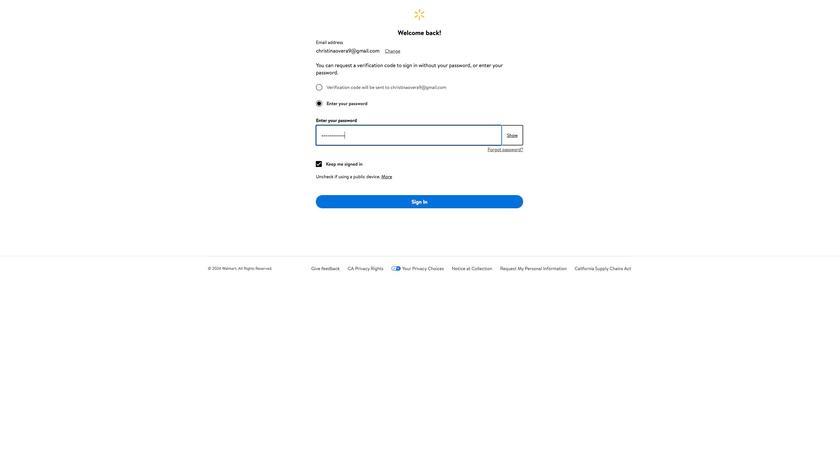 Task type: vqa. For each thing, say whether or not it's contained in the screenshot.
the deals within the SHOP ALL HOME DEALS
no



Task type: locate. For each thing, give the bounding box(es) containing it.
None radio
[[316, 100, 323, 107]]

Enter your password password field
[[316, 125, 502, 146]]

None checkbox
[[316, 161, 322, 167]]

None radio
[[316, 84, 323, 91]]



Task type: describe. For each thing, give the bounding box(es) containing it.
privacy choices icon image
[[391, 266, 401, 271]]

walmart logo with link to homepage. image
[[415, 9, 424, 20]]

password element
[[316, 117, 357, 124]]



